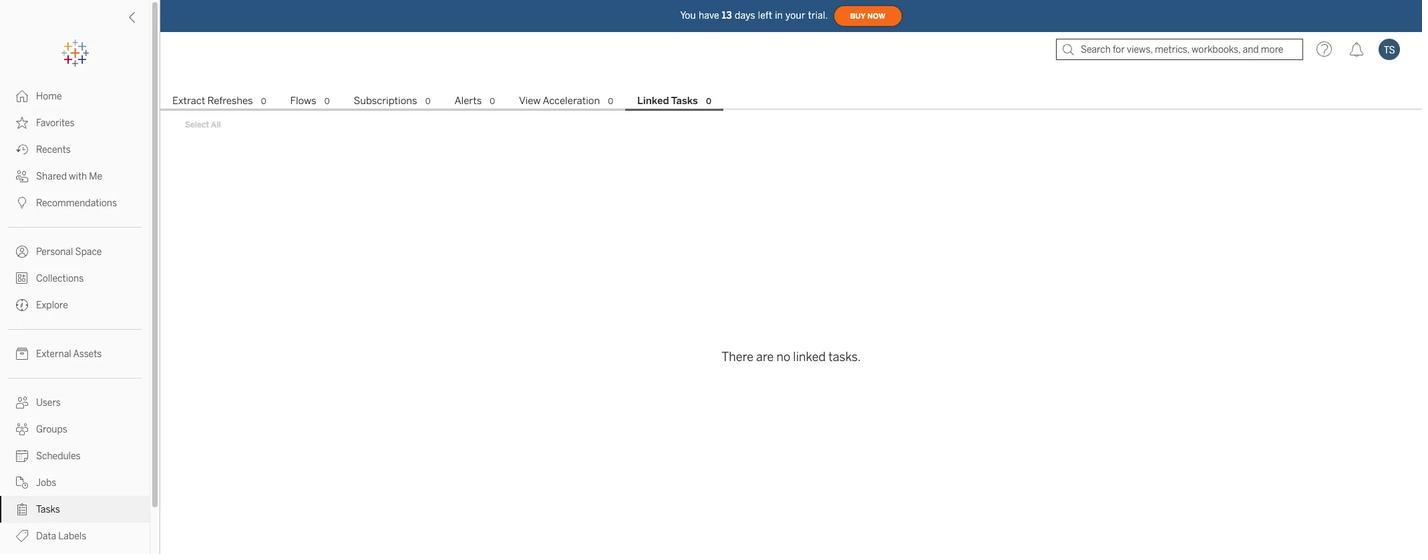 Task type: locate. For each thing, give the bounding box(es) containing it.
me
[[89, 171, 102, 182]]

0
[[261, 97, 266, 106], [325, 97, 330, 106], [425, 97, 431, 106], [490, 97, 495, 106], [608, 97, 613, 106], [706, 97, 712, 106]]

tasks.
[[829, 350, 861, 365]]

recommendations
[[36, 198, 117, 209]]

0 right linked tasks
[[706, 97, 712, 106]]

personal space link
[[0, 239, 150, 265]]

view acceleration
[[519, 95, 600, 107]]

there are no linked tasks.
[[722, 350, 861, 365]]

0 vertical spatial tasks
[[671, 95, 698, 107]]

tasks inside the 'main navigation. press the up and down arrow keys to access links.' element
[[36, 504, 60, 516]]

alerts
[[455, 95, 482, 107]]

external
[[36, 349, 71, 360]]

4 0 from the left
[[490, 97, 495, 106]]

0 left alerts
[[425, 97, 431, 106]]

jobs
[[36, 478, 56, 489]]

acceleration
[[543, 95, 600, 107]]

tasks down jobs on the bottom of page
[[36, 504, 60, 516]]

1 horizontal spatial tasks
[[671, 95, 698, 107]]

left
[[758, 10, 773, 21]]

6 0 from the left
[[706, 97, 712, 106]]

there are no linked tasks. main content
[[160, 67, 1423, 555]]

recents link
[[0, 136, 150, 163]]

favorites
[[36, 118, 75, 129]]

2 0 from the left
[[325, 97, 330, 106]]

main navigation. press the up and down arrow keys to access links. element
[[0, 83, 150, 555]]

are
[[756, 350, 774, 365]]

5 0 from the left
[[608, 97, 613, 106]]

0 for view acceleration
[[608, 97, 613, 106]]

personal
[[36, 247, 73, 258]]

space
[[75, 247, 102, 258]]

0 for subscriptions
[[425, 97, 431, 106]]

no
[[777, 350, 791, 365]]

1 vertical spatial tasks
[[36, 504, 60, 516]]

0 right flows
[[325, 97, 330, 106]]

refreshes
[[208, 95, 253, 107]]

tasks
[[671, 95, 698, 107], [36, 504, 60, 516]]

data labels link
[[0, 523, 150, 550]]

0 for alerts
[[490, 97, 495, 106]]

shared
[[36, 171, 67, 182]]

trial.
[[808, 10, 828, 21]]

tasks right linked
[[671, 95, 698, 107]]

navigation
[[160, 91, 1423, 111]]

there
[[722, 350, 754, 365]]

0 right alerts
[[490, 97, 495, 106]]

schedules link
[[0, 443, 150, 470]]

navigation containing extract refreshes
[[160, 91, 1423, 111]]

view
[[519, 95, 541, 107]]

extract refreshes
[[172, 95, 253, 107]]

0 right refreshes
[[261, 97, 266, 106]]

3 0 from the left
[[425, 97, 431, 106]]

1 0 from the left
[[261, 97, 266, 106]]

shared with me link
[[0, 163, 150, 190]]

you have 13 days left in your trial.
[[680, 10, 828, 21]]

groups
[[36, 424, 67, 436]]

extract
[[172, 95, 205, 107]]

buy now
[[850, 12, 886, 20]]

0 right acceleration
[[608, 97, 613, 106]]

0 horizontal spatial tasks
[[36, 504, 60, 516]]

home
[[36, 91, 62, 102]]

now
[[868, 12, 886, 20]]



Task type: describe. For each thing, give the bounding box(es) containing it.
select
[[185, 120, 209, 130]]

jobs link
[[0, 470, 150, 496]]

labels
[[58, 531, 86, 543]]

collections link
[[0, 265, 150, 292]]

linked
[[793, 350, 826, 365]]

with
[[69, 171, 87, 182]]

collections
[[36, 273, 84, 285]]

linked
[[637, 95, 669, 107]]

flows
[[290, 95, 317, 107]]

users
[[36, 398, 61, 409]]

days
[[735, 10, 756, 21]]

buy now button
[[834, 5, 902, 27]]

tasks inside sub-spaces tab list
[[671, 95, 698, 107]]

sub-spaces tab list
[[160, 94, 1423, 111]]

explore link
[[0, 292, 150, 319]]

external assets
[[36, 349, 102, 360]]

you
[[680, 10, 696, 21]]

data
[[36, 531, 56, 543]]

select all button
[[176, 117, 230, 133]]

favorites link
[[0, 110, 150, 136]]

0 for linked tasks
[[706, 97, 712, 106]]

assets
[[73, 349, 102, 360]]

select all
[[185, 120, 221, 130]]

0 for flows
[[325, 97, 330, 106]]

have
[[699, 10, 719, 21]]

subscriptions
[[354, 95, 417, 107]]

linked tasks
[[637, 95, 698, 107]]

navigation panel element
[[0, 40, 150, 555]]

data labels
[[36, 531, 86, 543]]

recommendations link
[[0, 190, 150, 216]]

recents
[[36, 144, 71, 156]]

Search for views, metrics, workbooks, and more text field
[[1056, 39, 1304, 60]]

external assets link
[[0, 341, 150, 367]]

buy
[[850, 12, 866, 20]]

personal space
[[36, 247, 102, 258]]

all
[[211, 120, 221, 130]]

users link
[[0, 390, 150, 416]]

0 for extract refreshes
[[261, 97, 266, 106]]

shared with me
[[36, 171, 102, 182]]

13
[[722, 10, 732, 21]]

your
[[786, 10, 806, 21]]

home link
[[0, 83, 150, 110]]

in
[[775, 10, 783, 21]]

schedules
[[36, 451, 81, 462]]

tasks link
[[0, 496, 150, 523]]

groups link
[[0, 416, 150, 443]]

explore
[[36, 300, 68, 311]]



Task type: vqa. For each thing, say whether or not it's contained in the screenshot.
tasks link on the bottom left of page
yes



